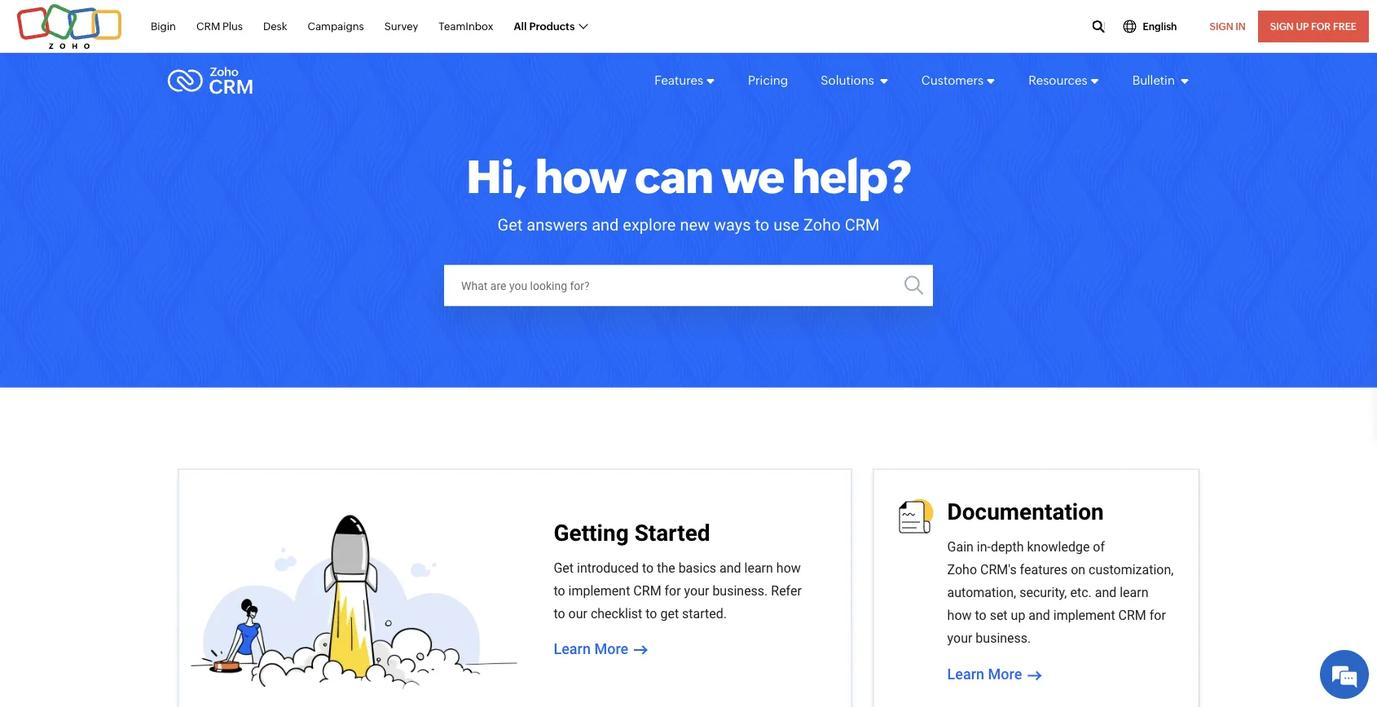 Task type: vqa. For each thing, say whether or not it's contained in the screenshot.
CRM within FEATURES ON CUSTOMIZATION, AUTOMATION, SECURITY, ETC. AND LEARN HOW TO SET UP AND IMPLEMENT CRM FOR YOUR BUSINESS.
yes



Task type: locate. For each thing, give the bounding box(es) containing it.
getting started
[[554, 520, 711, 547]]

0 horizontal spatial learn more
[[554, 641, 629, 658]]

new
[[680, 216, 710, 235]]

sign
[[1210, 21, 1234, 32]]

implement down "etc."
[[1054, 608, 1116, 623]]

learn more for learn more link to the right
[[948, 667, 1023, 684]]

1 horizontal spatial learn
[[1120, 585, 1149, 601]]

2 horizontal spatial how
[[948, 608, 972, 623]]

set
[[990, 608, 1008, 623]]

1 horizontal spatial business.
[[976, 631, 1032, 646]]

how
[[535, 150, 627, 203], [777, 561, 801, 577], [948, 608, 972, 623]]

0 vertical spatial zoho
[[804, 216, 841, 235]]

What are you looking for? text field
[[444, 265, 933, 306]]

explore
[[623, 216, 676, 235]]

teaminbox
[[439, 20, 494, 32]]

1 vertical spatial learn
[[948, 667, 985, 684]]

crm
[[196, 20, 220, 32], [845, 216, 880, 235], [634, 584, 662, 599], [1119, 608, 1147, 623]]

for
[[665, 584, 681, 599], [1150, 608, 1167, 623]]

your down automation,
[[948, 631, 973, 646]]

0 vertical spatial implement
[[569, 584, 631, 599]]

and right the 'basics'
[[720, 561, 742, 577]]

crm plus
[[196, 20, 243, 32]]

1 horizontal spatial your
[[948, 631, 973, 646]]

features
[[655, 73, 704, 88]]

1 horizontal spatial implement
[[1054, 608, 1116, 623]]

0 vertical spatial learn
[[745, 561, 774, 577]]

get answers and explore new ways to use zoho crm
[[498, 216, 880, 235]]

how inside get introduced to the basics and learn how to implement crm for your business. refer to our checklist to get started.
[[777, 561, 801, 577]]

zoho down gain
[[948, 562, 978, 578]]

sign up for free link
[[1259, 11, 1370, 42]]

1 horizontal spatial learn
[[948, 667, 985, 684]]

0 vertical spatial learn more
[[554, 641, 629, 658]]

0 horizontal spatial for
[[665, 584, 681, 599]]

1 vertical spatial zoho
[[948, 562, 978, 578]]

0 vertical spatial get
[[498, 216, 523, 235]]

to left our
[[554, 607, 566, 622]]

0 vertical spatial more
[[595, 641, 629, 658]]

all products
[[514, 20, 575, 32]]

0 horizontal spatial implement
[[569, 584, 631, 599]]

started
[[635, 520, 711, 547]]

2 vertical spatial how
[[948, 608, 972, 623]]

more for the topmost learn more link
[[595, 641, 629, 658]]

learn more link down checklist
[[554, 626, 647, 661]]

0 horizontal spatial business.
[[713, 584, 768, 599]]

to
[[755, 216, 770, 235], [642, 561, 654, 577], [554, 584, 566, 599], [554, 607, 566, 622], [646, 607, 657, 622], [975, 608, 987, 623]]

0 horizontal spatial more
[[595, 641, 629, 658]]

get inside get introduced to the basics and learn how to implement crm for your business. refer to our checklist to get started.
[[554, 561, 574, 577]]

1 vertical spatial implement
[[1054, 608, 1116, 623]]

desk
[[263, 20, 287, 32]]

etc.
[[1071, 585, 1092, 601]]

learn
[[745, 561, 774, 577], [1120, 585, 1149, 601]]

0 horizontal spatial learn
[[554, 641, 591, 658]]

customization,
[[1089, 562, 1174, 578]]

and left explore
[[592, 216, 619, 235]]

and right "up"
[[1029, 608, 1051, 623]]

business. inside get introduced to the basics and learn how to implement crm for your business. refer to our checklist to get started.
[[713, 584, 768, 599]]

1 vertical spatial business.
[[976, 631, 1032, 646]]

0 horizontal spatial learn
[[745, 561, 774, 577]]

automation,
[[948, 585, 1017, 601]]

bulletin
[[1133, 73, 1178, 88]]

0 horizontal spatial how
[[535, 150, 627, 203]]

sign up for crm software | zoho crm image
[[191, 491, 517, 690]]

your inside the features on customization, automation, security, etc. and learn how to set up and implement crm for your business.
[[948, 631, 973, 646]]

more down checklist
[[595, 641, 629, 658]]

crm's
[[981, 562, 1017, 578]]

zoho right use at the top right
[[804, 216, 841, 235]]

0 horizontal spatial get
[[498, 216, 523, 235]]

0 vertical spatial learn
[[554, 641, 591, 658]]

1 vertical spatial for
[[1150, 608, 1167, 623]]

1 horizontal spatial learn more
[[948, 667, 1023, 684]]

solutions
[[821, 73, 877, 88]]

learn for the topmost learn more link
[[554, 641, 591, 658]]

0 vertical spatial for
[[665, 584, 681, 599]]

get introduced to the basics and learn how to implement crm for your business. refer to our checklist to get started.
[[554, 561, 802, 622]]

1 horizontal spatial get
[[554, 561, 574, 577]]

1 vertical spatial get
[[554, 561, 574, 577]]

how up refer
[[777, 561, 801, 577]]

1 vertical spatial your
[[948, 631, 973, 646]]

started.
[[682, 607, 727, 622]]

up
[[1011, 608, 1026, 623]]

business.
[[713, 584, 768, 599], [976, 631, 1032, 646]]

bigin
[[151, 20, 176, 32]]

getting
[[554, 520, 629, 547]]

business. down set
[[976, 631, 1032, 646]]

crm down the
[[634, 584, 662, 599]]

for up get
[[665, 584, 681, 599]]

basics
[[679, 561, 717, 577]]

0 vertical spatial your
[[685, 584, 710, 599]]

implement down introduced
[[569, 584, 631, 599]]

knowledge
[[1028, 539, 1090, 555]]

your down the 'basics'
[[685, 584, 710, 599]]

0 vertical spatial business.
[[713, 584, 768, 599]]

get
[[498, 216, 523, 235], [554, 561, 574, 577]]

to left set
[[975, 608, 987, 623]]

learn more link down set
[[948, 664, 1041, 687]]

1 vertical spatial how
[[777, 561, 801, 577]]

features link
[[655, 59, 716, 103]]

0 horizontal spatial zoho
[[804, 216, 841, 235]]

how up 'answers'
[[535, 150, 627, 203]]

features
[[1020, 562, 1068, 578]]

to inside the features on customization, automation, security, etc. and learn how to set up and implement crm for your business.
[[975, 608, 987, 623]]

implement
[[569, 584, 631, 599], [1054, 608, 1116, 623]]

None button
[[905, 272, 927, 296]]

learn more
[[554, 641, 629, 658], [948, 667, 1023, 684]]

1 vertical spatial more
[[989, 667, 1023, 684]]

learn inside get introduced to the basics and learn how to implement crm for your business. refer to our checklist to get started.
[[745, 561, 774, 577]]

learn more down set
[[948, 667, 1023, 684]]

0 vertical spatial how
[[535, 150, 627, 203]]

1 horizontal spatial more
[[989, 667, 1023, 684]]

0 horizontal spatial learn more link
[[554, 626, 647, 661]]

zoho crm logo image
[[167, 63, 254, 99]]

for inside get introduced to the basics and learn how to implement crm for your business. refer to our checklist to get started.
[[665, 584, 681, 599]]

learn down customization,
[[1120, 585, 1149, 601]]

learn up refer
[[745, 561, 774, 577]]

sign in
[[1210, 21, 1246, 32]]

search results bar element
[[444, 265, 933, 306]]

get left introduced
[[554, 561, 574, 577]]

1 horizontal spatial how
[[777, 561, 801, 577]]

1 vertical spatial learn
[[1120, 585, 1149, 601]]

resources link
[[1029, 59, 1100, 103]]

more down set
[[989, 667, 1023, 684]]

1 horizontal spatial zoho
[[948, 562, 978, 578]]

zoho
[[804, 216, 841, 235], [948, 562, 978, 578]]

and inside get introduced to the basics and learn how to implement crm for your business. refer to our checklist to get started.
[[720, 561, 742, 577]]

survey
[[385, 20, 418, 32]]

learn
[[554, 641, 591, 658], [948, 667, 985, 684]]

implement inside the features on customization, automation, security, etc. and learn how to set up and implement crm for your business.
[[1054, 608, 1116, 623]]

crm inside the features on customization, automation, security, etc. and learn how to set up and implement crm for your business.
[[1119, 608, 1147, 623]]

and
[[592, 216, 619, 235], [720, 561, 742, 577], [1095, 585, 1117, 601], [1029, 608, 1051, 623]]

in
[[1236, 21, 1246, 32]]

hi, how can we help?
[[467, 150, 911, 203]]

security,
[[1020, 585, 1068, 601]]

1 horizontal spatial for
[[1150, 608, 1167, 623]]

business. up started.
[[713, 584, 768, 599]]

of
[[1094, 539, 1106, 555]]

crm plus link
[[196, 11, 243, 42]]

0 horizontal spatial your
[[685, 584, 710, 599]]

learn more down our
[[554, 641, 629, 658]]

1 vertical spatial learn more
[[948, 667, 1023, 684]]

to left use at the top right
[[755, 216, 770, 235]]

learn more link
[[554, 626, 647, 661], [948, 664, 1041, 687]]

crm down customization,
[[1119, 608, 1147, 623]]

free
[[1334, 21, 1357, 32]]

more
[[595, 641, 629, 658], [989, 667, 1023, 684]]

refer
[[771, 584, 802, 599]]

pricing link
[[748, 59, 789, 103]]

to down getting
[[554, 584, 566, 599]]

your
[[685, 584, 710, 599], [948, 631, 973, 646]]

for down customization,
[[1150, 608, 1167, 623]]

1 vertical spatial learn more link
[[948, 664, 1041, 687]]

how down automation,
[[948, 608, 972, 623]]

get left 'answers'
[[498, 216, 523, 235]]

use
[[774, 216, 800, 235]]



Task type: describe. For each thing, give the bounding box(es) containing it.
we
[[722, 150, 784, 203]]

answers
[[527, 216, 588, 235]]

english
[[1143, 21, 1178, 32]]

learn for learn more link to the right
[[948, 667, 985, 684]]

crm down help? at the top of the page
[[845, 216, 880, 235]]

learn more for the topmost learn more link
[[554, 641, 629, 658]]

survey link
[[385, 11, 418, 42]]

teaminbox link
[[439, 11, 494, 42]]

customers
[[922, 73, 984, 88]]

bigin link
[[151, 11, 176, 42]]

desk link
[[263, 11, 287, 42]]

sign in link
[[1198, 11, 1259, 42]]

to left the
[[642, 561, 654, 577]]

depth
[[991, 539, 1024, 555]]

the
[[657, 561, 676, 577]]

1 horizontal spatial learn more link
[[948, 664, 1041, 687]]

0 vertical spatial learn more link
[[554, 626, 647, 661]]

gain
[[948, 539, 974, 555]]

hi,
[[467, 150, 527, 203]]

bulletin link
[[1133, 59, 1190, 103]]

can
[[635, 150, 713, 203]]

crm left plus
[[196, 20, 220, 32]]

sign up for free
[[1271, 21, 1357, 32]]

checklist
[[591, 607, 643, 622]]

all
[[514, 20, 527, 32]]

solutions link
[[821, 59, 889, 103]]

help?
[[793, 150, 911, 203]]

resources
[[1029, 73, 1088, 88]]

ways
[[714, 216, 751, 235]]

how inside the features on customization, automation, security, etc. and learn how to set up and implement crm for your business.
[[948, 608, 972, 623]]

and right "etc."
[[1095, 585, 1117, 601]]

business. inside the features on customization, automation, security, etc. and learn how to set up and implement crm for your business.
[[976, 631, 1032, 646]]

to left get
[[646, 607, 657, 622]]

in-
[[977, 539, 991, 555]]

your inside get introduced to the basics and learn how to implement crm for your business. refer to our checklist to get started.
[[685, 584, 710, 599]]

on
[[1071, 562, 1086, 578]]

zoho inside gain in-depth knowledge of zoho crm's
[[948, 562, 978, 578]]

get for get introduced to the basics and learn how to implement crm for your business. refer to our checklist to get started.
[[554, 561, 574, 577]]

plus
[[222, 20, 243, 32]]

for inside the features on customization, automation, security, etc. and learn how to set up and implement crm for your business.
[[1150, 608, 1167, 623]]

up
[[1297, 21, 1310, 32]]

introduced
[[577, 561, 639, 577]]

more for learn more link to the right
[[989, 667, 1023, 684]]

gain in-depth knowledge of zoho crm's
[[948, 539, 1106, 578]]

documentation
[[948, 499, 1105, 526]]

implement inside get introduced to the basics and learn how to implement crm for your business. refer to our checklist to get started.
[[569, 584, 631, 599]]

get
[[661, 607, 679, 622]]

features on customization, automation, security, etc. and learn how to set up and implement crm for your business.
[[948, 562, 1174, 646]]

crm inside get introduced to the basics and learn how to implement crm for your business. refer to our checklist to get started.
[[634, 584, 662, 599]]

for
[[1312, 21, 1332, 32]]

our
[[569, 607, 588, 622]]

get for get answers and explore new ways to use zoho crm
[[498, 216, 523, 235]]

campaigns
[[308, 20, 364, 32]]

sign
[[1271, 21, 1295, 32]]

pricing
[[748, 73, 789, 88]]

all products link
[[514, 11, 587, 42]]

products
[[529, 20, 575, 32]]

none button inside search results bar element
[[905, 272, 927, 296]]

learn inside the features on customization, automation, security, etc. and learn how to set up and implement crm for your business.
[[1120, 585, 1149, 601]]

campaigns link
[[308, 11, 364, 42]]



